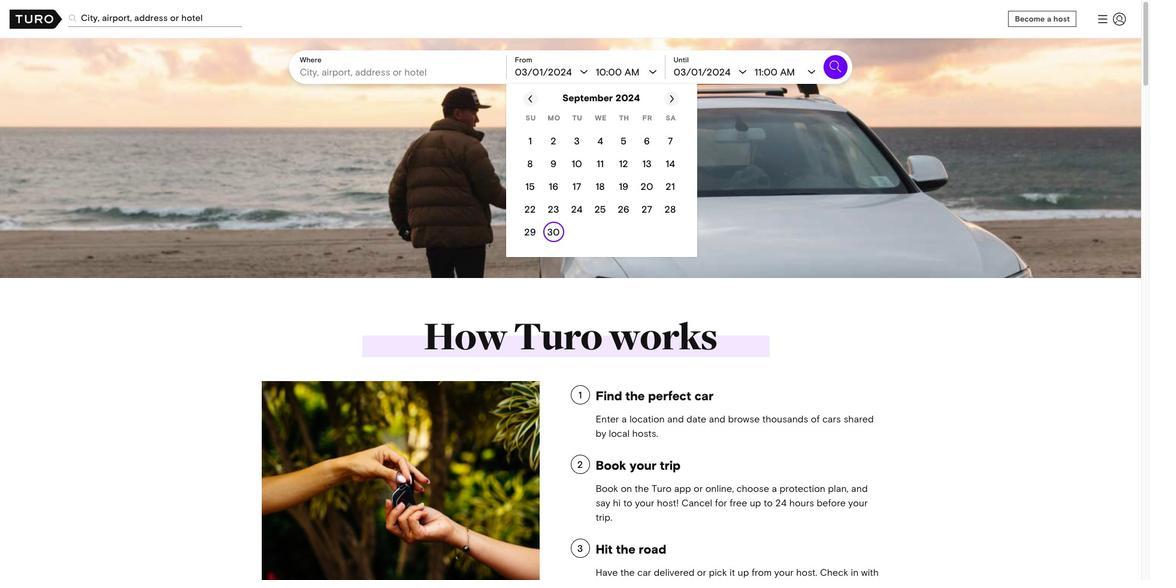 Task type: vqa. For each thing, say whether or not it's contained in the screenshot.


Task type: describe. For each thing, give the bounding box(es) containing it.
8
[[528, 158, 533, 169]]

5
[[621, 135, 627, 146]]

26
[[618, 203, 630, 214]]

local
[[609, 428, 630, 438]]

hosts.
[[633, 428, 658, 438]]

how
[[424, 309, 507, 361]]

27 button
[[637, 197, 660, 220]]

0 vertical spatial city, airport, address or hotel field
[[68, 9, 242, 27]]

cars
[[823, 413, 842, 424]]

before
[[817, 497, 846, 508]]

hit the road
[[596, 542, 667, 557]]

19 button
[[613, 175, 637, 197]]

1 button
[[520, 129, 543, 152]]

location
[[630, 413, 665, 424]]

menu element
[[1091, 7, 1132, 31]]

03/01/2024 for until
[[674, 67, 731, 77]]

28
[[665, 203, 676, 214]]

9 button
[[543, 152, 566, 175]]

0 horizontal spatial and
[[668, 413, 684, 424]]

on
[[621, 483, 632, 494]]

from
[[515, 56, 533, 64]]

29
[[525, 226, 536, 237]]

the inside book on the turo app or online, choose a protection plan, and say hi to your host! cancel for free up to 24 hours before your trip.
[[635, 483, 649, 494]]

book your trip
[[596, 458, 681, 473]]

for
[[715, 497, 728, 508]]

hit
[[596, 542, 613, 557]]

25 button
[[590, 197, 613, 220]]

move forward to switch to the next month image
[[667, 94, 677, 104]]

21
[[666, 181, 675, 192]]

become a host link
[[1009, 11, 1077, 27]]

18
[[596, 181, 605, 192]]

12 button
[[613, 152, 637, 175]]

8 button
[[520, 152, 543, 175]]

27
[[642, 203, 653, 214]]

from
[[752, 567, 772, 578]]

a for enter
[[622, 413, 627, 424]]

book for book your trip
[[596, 458, 627, 473]]

11
[[597, 158, 604, 169]]

17
[[573, 181, 582, 192]]

29 button
[[520, 220, 543, 243]]

turo host handing keys to guest image
[[262, 381, 540, 580]]

how turo works
[[424, 309, 718, 361]]

enter a location and date and browse thousands of cars shared by local hosts.
[[596, 413, 874, 438]]

24 button
[[566, 197, 590, 220]]

or inside have the car delivered or pick it up from your host. check in with
[[698, 567, 707, 578]]

26 button
[[613, 197, 637, 220]]

6
[[644, 135, 650, 146]]

up inside book on the turo app or online, choose a protection plan, and say hi to your host! cancel for free up to 24 hours before your trip.
[[750, 497, 762, 508]]

find the perfect car
[[596, 388, 714, 403]]

10 button
[[566, 152, 590, 175]]

22 button
[[520, 197, 543, 220]]

9
[[551, 158, 557, 169]]

until
[[674, 56, 689, 64]]

0 vertical spatial turo
[[514, 309, 603, 361]]

move backward to switch to the previous month image
[[526, 94, 536, 104]]

have the car delivered or pick it up from your host. check in with
[[596, 567, 879, 580]]

18 button
[[590, 175, 613, 197]]

15
[[526, 181, 535, 192]]

24 inside book on the turo app or online, choose a protection plan, and say hi to your host! cancel for free up to 24 hours before your trip.
[[776, 497, 787, 508]]

delivered
[[654, 567, 695, 578]]

book on the turo app or online, choose a protection plan, and say hi to your host! cancel for free up to 24 hours before your trip.
[[596, 483, 868, 522]]

date
[[687, 413, 707, 424]]

11 button
[[590, 152, 613, 175]]

13
[[643, 158, 652, 169]]

by
[[596, 428, 607, 438]]

calendar application
[[506, 84, 1051, 257]]

trip
[[660, 458, 681, 473]]

book for book on the turo app or online, choose a protection plan, and say hi to your host! cancel for free up to 24 hours before your trip.
[[596, 483, 619, 494]]

plan,
[[829, 483, 849, 494]]

fr
[[643, 114, 653, 122]]

say
[[596, 497, 611, 508]]

protection
[[780, 483, 826, 494]]

free
[[730, 497, 748, 508]]

3
[[574, 135, 580, 146]]

the for road
[[616, 542, 636, 557]]

1 to from the left
[[624, 497, 633, 508]]

it
[[730, 567, 736, 578]]

03/01/2024 for from
[[515, 67, 572, 77]]

1 horizontal spatial car
[[695, 388, 714, 403]]

your inside have the car delivered or pick it up from your host. check in with
[[775, 567, 794, 578]]

hi
[[613, 497, 621, 508]]

app
[[675, 483, 692, 494]]

1 vertical spatial city, airport, address or hotel field
[[300, 65, 500, 79]]

16
[[549, 181, 559, 192]]

2 to from the left
[[764, 497, 773, 508]]

20
[[641, 181, 654, 192]]

2
[[551, 135, 557, 146]]

turo inside book on the turo app or online, choose a protection plan, and say hi to your host! cancel for free up to 24 hours before your trip.
[[652, 483, 672, 494]]

or inside book on the turo app or online, choose a protection plan, and say hi to your host! cancel for free up to 24 hours before your trip.
[[694, 483, 703, 494]]

thousands
[[763, 413, 809, 424]]



Task type: locate. For each thing, give the bounding box(es) containing it.
1
[[529, 135, 532, 146]]

0 vertical spatial or
[[694, 483, 703, 494]]

th
[[619, 114, 630, 122]]

23 button
[[543, 197, 566, 220]]

0 horizontal spatial car
[[638, 567, 652, 578]]

1 horizontal spatial up
[[750, 497, 762, 508]]

your left host!
[[635, 497, 655, 508]]

host!
[[657, 497, 679, 508]]

the right the have
[[621, 567, 635, 578]]

su
[[526, 114, 536, 122]]

find
[[596, 388, 622, 403]]

0 vertical spatial up
[[750, 497, 762, 508]]

and left date on the right of the page
[[668, 413, 684, 424]]

28 button
[[660, 197, 683, 220]]

the for perfect
[[626, 388, 645, 403]]

0 vertical spatial car
[[695, 388, 714, 403]]

cancel
[[682, 497, 713, 508]]

a up 'local'
[[622, 413, 627, 424]]

or up cancel
[[694, 483, 703, 494]]

3 button
[[566, 129, 590, 152]]

5 button
[[613, 129, 637, 152]]

03/01/2024 down until
[[674, 67, 731, 77]]

car up date on the right of the page
[[695, 388, 714, 403]]

0 horizontal spatial 24
[[572, 203, 583, 214]]

to down choose
[[764, 497, 773, 508]]

19
[[619, 181, 629, 192]]

your right from
[[775, 567, 794, 578]]

1 vertical spatial a
[[622, 413, 627, 424]]

30 button
[[543, 220, 566, 243]]

your down plan,
[[849, 497, 868, 508]]

pick
[[709, 567, 727, 578]]

to
[[624, 497, 633, 508], [764, 497, 773, 508]]

a inside enter a location and date and browse thousands of cars shared by local hosts.
[[622, 413, 627, 424]]

City, airport, address or hotel field
[[68, 9, 242, 27], [300, 65, 500, 79]]

2 button
[[543, 129, 566, 152]]

0 horizontal spatial up
[[738, 567, 750, 578]]

the up the location
[[626, 388, 645, 403]]

24 right 23 button
[[572, 203, 583, 214]]

host.
[[797, 567, 818, 578]]

14
[[666, 158, 675, 169]]

and inside book on the turo app or online, choose a protection plan, and say hi to your host! cancel for free up to 24 hours before your trip.
[[852, 483, 868, 494]]

a right choose
[[772, 483, 778, 494]]

4
[[598, 135, 603, 146]]

1 horizontal spatial a
[[772, 483, 778, 494]]

7
[[668, 135, 673, 146]]

1 vertical spatial car
[[638, 567, 652, 578]]

book up on
[[596, 458, 627, 473]]

24 inside button
[[572, 203, 583, 214]]

0 vertical spatial a
[[1048, 14, 1052, 23]]

03/01/2024 down from
[[515, 67, 572, 77]]

or
[[694, 483, 703, 494], [698, 567, 707, 578]]

we
[[595, 114, 607, 122]]

7 button
[[660, 129, 683, 152]]

choose
[[737, 483, 770, 494]]

0 horizontal spatial a
[[622, 413, 627, 424]]

1 horizontal spatial turo
[[652, 483, 672, 494]]

0 vertical spatial book
[[596, 458, 627, 473]]

car inside have the car delivered or pick it up from your host. check in with
[[638, 567, 652, 578]]

1 book from the top
[[596, 458, 627, 473]]

a left host on the right
[[1048, 14, 1052, 23]]

23
[[548, 203, 560, 214]]

2 horizontal spatial a
[[1048, 14, 1052, 23]]

1 horizontal spatial and
[[709, 413, 726, 424]]

your left trip
[[630, 458, 657, 473]]

16 button
[[543, 175, 566, 197]]

book
[[596, 458, 627, 473], [596, 483, 619, 494]]

the right hit
[[616, 542, 636, 557]]

1 03/01/2024 from the left
[[515, 67, 572, 77]]

1 vertical spatial or
[[698, 567, 707, 578]]

12
[[619, 158, 629, 169]]

browse
[[729, 413, 760, 424]]

and right date on the right of the page
[[709, 413, 726, 424]]

and right plan,
[[852, 483, 868, 494]]

4 button
[[590, 129, 613, 152]]

shared
[[844, 413, 874, 424]]

0 horizontal spatial turo
[[514, 309, 603, 361]]

mo
[[548, 114, 561, 122]]

works
[[609, 309, 718, 361]]

where
[[300, 56, 322, 64]]

become
[[1016, 14, 1046, 23]]

and
[[668, 413, 684, 424], [709, 413, 726, 424], [852, 483, 868, 494]]

a for become
[[1048, 14, 1052, 23]]

1 horizontal spatial 03/01/2024
[[674, 67, 731, 77]]

2 vertical spatial a
[[772, 483, 778, 494]]

of
[[811, 413, 820, 424]]

03/01/2024
[[515, 67, 572, 77], [674, 67, 731, 77]]

host
[[1054, 14, 1071, 23]]

0 vertical spatial 24
[[572, 203, 583, 214]]

become a host
[[1016, 14, 1071, 23]]

to right hi
[[624, 497, 633, 508]]

24 left hours
[[776, 497, 787, 508]]

1 vertical spatial 24
[[776, 497, 787, 508]]

1 vertical spatial turo
[[652, 483, 672, 494]]

perfect
[[649, 388, 692, 403]]

car down road
[[638, 567, 652, 578]]

tu
[[573, 114, 583, 122]]

up down choose
[[750, 497, 762, 508]]

30
[[548, 226, 560, 237]]

the right on
[[635, 483, 649, 494]]

turo image
[[10, 9, 62, 28]]

book inside book on the turo app or online, choose a protection plan, and say hi to your host! cancel for free up to 24 hours before your trip.
[[596, 483, 619, 494]]

have
[[596, 567, 618, 578]]

trip.
[[596, 512, 613, 522]]

0 horizontal spatial 03/01/2024
[[515, 67, 572, 77]]

22
[[525, 203, 536, 214]]

1 vertical spatial up
[[738, 567, 750, 578]]

1 horizontal spatial to
[[764, 497, 773, 508]]

1 vertical spatial book
[[596, 483, 619, 494]]

2 book from the top
[[596, 483, 619, 494]]

a inside book on the turo app or online, choose a protection plan, and say hi to your host! cancel for free up to 24 hours before your trip.
[[772, 483, 778, 494]]

in
[[851, 567, 859, 578]]

10
[[572, 158, 582, 169]]

sa
[[666, 114, 677, 122]]

25
[[595, 203, 606, 214]]

or left pick
[[698, 567, 707, 578]]

book up say
[[596, 483, 619, 494]]

with
[[862, 567, 879, 578]]

21 button
[[660, 175, 683, 197]]

the inside have the car delivered or pick it up from your host. check in with
[[621, 567, 635, 578]]

1 horizontal spatial 24
[[776, 497, 787, 508]]

0 horizontal spatial city, airport, address or hotel field
[[68, 9, 242, 27]]

1 horizontal spatial city, airport, address or hotel field
[[300, 65, 500, 79]]

2 horizontal spatial and
[[852, 483, 868, 494]]

14 button
[[660, 152, 683, 175]]

the for car
[[621, 567, 635, 578]]

15 button
[[520, 175, 543, 197]]

None field
[[68, 0, 1002, 36], [300, 65, 500, 79], [68, 0, 1002, 36], [300, 65, 500, 79]]

2 03/01/2024 from the left
[[674, 67, 731, 77]]

20 button
[[637, 175, 660, 197]]

the
[[626, 388, 645, 403], [635, 483, 649, 494], [616, 542, 636, 557], [621, 567, 635, 578]]

0 horizontal spatial to
[[624, 497, 633, 508]]

6 button
[[637, 129, 660, 152]]

online,
[[706, 483, 734, 494]]

17 button
[[566, 175, 590, 197]]

check
[[820, 567, 849, 578]]

up inside have the car delivered or pick it up from your host. check in with
[[738, 567, 750, 578]]

up right it
[[738, 567, 750, 578]]



